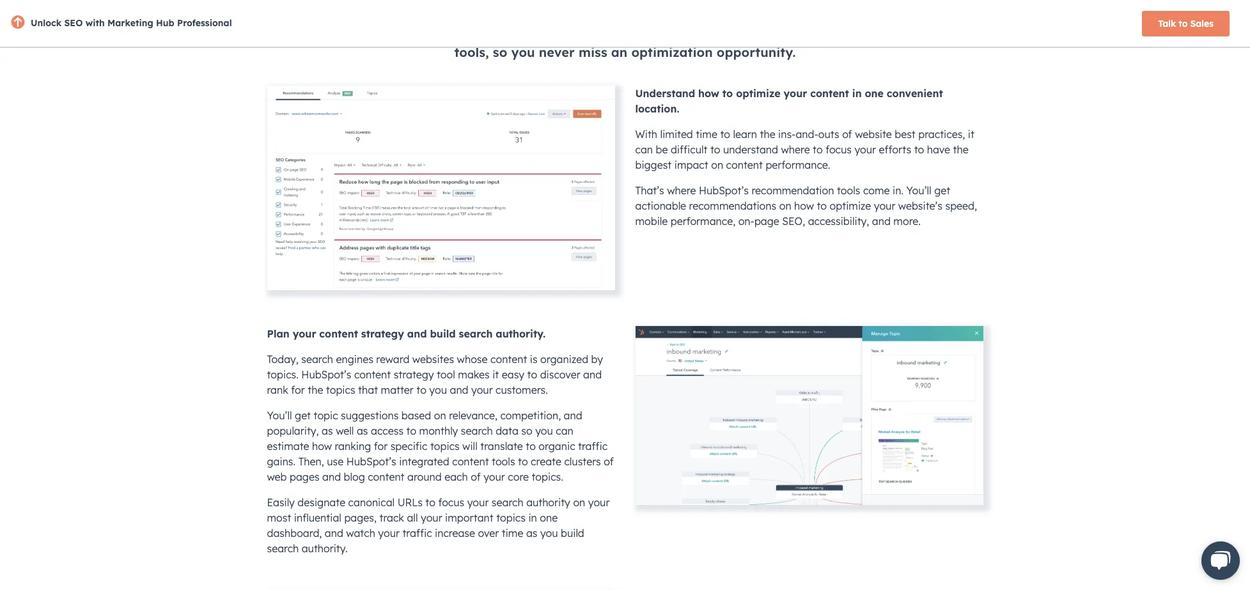 Task type: locate. For each thing, give the bounding box(es) containing it.
topics. down today,
[[267, 368, 299, 381]]

in inside easily designate canonical urls to focus your search authority on your most influential pages, track all your important topics in one dashboard, and watch your traffic increase over time as you build search authority.
[[528, 511, 537, 524]]

one inside the understand how to optimize your content in one convenient location.
[[865, 87, 884, 100]]

one down the authority
[[540, 511, 558, 524]]

on inside easily designate canonical urls to focus your search authority on your most influential pages, track all your important topics in one dashboard, and watch your traffic increase over time as you build search authority.
[[573, 496, 585, 509]]

you
[[511, 44, 535, 60], [429, 384, 447, 396], [535, 424, 553, 437], [540, 527, 558, 540]]

0 vertical spatial strategy
[[361, 327, 404, 340]]

your left core
[[484, 470, 505, 483]]

0 vertical spatial of
[[842, 128, 852, 141]]

1 vertical spatial how
[[794, 199, 814, 212]]

optimize down "opportunity." at the right of page
[[736, 87, 781, 100]]

you left 'never'
[[511, 44, 535, 60]]

topics up over
[[496, 511, 526, 524]]

the right have
[[953, 143, 969, 156]]

to right talk
[[1179, 18, 1188, 29]]

you'll inside that's where hubspot's recommendation tools come in. you'll get actionable recommendations on how to optimize your website's speed, mobile performance, on-page seo, accessibility, and more.
[[907, 184, 932, 197]]

authority. up is
[[496, 327, 546, 340]]

hubspot's inside hubspot's seo tools are integrated with all our content tools, so you never miss an optimization opportunity.
[[447, 28, 513, 44]]

0 horizontal spatial where
[[667, 184, 696, 197]]

how up then,
[[312, 440, 332, 453]]

0 vertical spatial tools
[[547, 28, 578, 44]]

2 horizontal spatial of
[[842, 128, 852, 141]]

search
[[459, 327, 493, 340], [301, 353, 333, 366], [461, 424, 493, 437], [492, 496, 524, 509], [267, 542, 299, 555]]

tools inside "you'll get topic suggestions based on relevance, competition, and popularity, as well as access to monthly search data so you can estimate how ranking for specific topics will translate to organic traffic gains. then, use hubspot's integrated content tools to create clusters of web pages and blog content around each of your core topics."
[[492, 455, 515, 468]]

0 vertical spatial focus
[[826, 143, 852, 156]]

0 vertical spatial so
[[493, 44, 507, 60]]

estimate
[[267, 440, 309, 453]]

with
[[85, 17, 105, 29], [678, 28, 705, 44]]

2 horizontal spatial tools
[[837, 184, 860, 197]]

how inside that's where hubspot's recommendation tools come in. you'll get actionable recommendations on how to optimize your website's speed, mobile performance, on-page seo, accessibility, and more.
[[794, 199, 814, 212]]

and down tool
[[450, 384, 468, 396]]

content down 'will'
[[452, 455, 489, 468]]

traffic
[[578, 440, 608, 453], [402, 527, 432, 540]]

optimize up accessibility,
[[830, 199, 871, 212]]

0 vertical spatial one
[[865, 87, 884, 100]]

whose
[[457, 353, 488, 366]]

2 horizontal spatial as
[[526, 527, 537, 540]]

1 horizontal spatial with
[[678, 28, 705, 44]]

with
[[635, 128, 657, 141]]

traffic inside easily designate canonical urls to focus your search authority on your most influential pages, track all your important topics in one dashboard, and watch your traffic increase over time as you build search authority.
[[402, 527, 432, 540]]

1 vertical spatial build
[[561, 527, 584, 540]]

your down clusters
[[588, 496, 610, 509]]

organic
[[539, 440, 575, 453]]

topic
[[314, 409, 338, 422]]

1 horizontal spatial how
[[698, 87, 719, 100]]

0 horizontal spatial get
[[295, 409, 311, 422]]

content inside with limited time to learn the ins-and-outs of website best practices, it can be difficult to understand where to focus your efforts to have the biggest impact on content performance.
[[726, 158, 763, 171]]

authority. inside easily designate canonical urls to focus your search authority on your most influential pages, track all your important topics in one dashboard, and watch your traffic increase over time as you build search authority.
[[302, 542, 348, 555]]

all down urls
[[407, 511, 418, 524]]

your down track
[[378, 527, 400, 540]]

0 horizontal spatial integrated
[[399, 455, 449, 468]]

today,
[[267, 353, 298, 366]]

1 vertical spatial all
[[407, 511, 418, 524]]

1 vertical spatial it
[[493, 368, 499, 381]]

1 vertical spatial can
[[556, 424, 573, 437]]

content right our
[[755, 28, 803, 44]]

the left ins-
[[760, 128, 775, 141]]

0 vertical spatial time
[[696, 128, 717, 141]]

you down the authority
[[540, 527, 558, 540]]

websites
[[412, 353, 454, 366]]

authority. down the "influential"
[[302, 542, 348, 555]]

as down suggestions
[[357, 424, 368, 437]]

build down the authority
[[561, 527, 584, 540]]

the inside today, search engines reward websites whose content is organized by topics. hubspot's content strategy tool makes it easy to discover and rank for the topics that matter to you and your customers.
[[308, 384, 323, 396]]

by
[[591, 353, 603, 366]]

1 horizontal spatial integrated
[[607, 28, 674, 44]]

integrated up around
[[399, 455, 449, 468]]

1 horizontal spatial build
[[561, 527, 584, 540]]

0 vertical spatial topics.
[[267, 368, 299, 381]]

1 horizontal spatial one
[[865, 87, 884, 100]]

can
[[635, 143, 653, 156], [556, 424, 573, 437]]

tools left are
[[547, 28, 578, 44]]

1 horizontal spatial authority.
[[496, 327, 546, 340]]

strategy
[[361, 327, 404, 340], [394, 368, 434, 381]]

on inside with limited time to learn the ins-and-outs of website best practices, it can be difficult to understand where to focus your efforts to have the biggest impact on content performance.
[[711, 158, 723, 171]]

1 horizontal spatial where
[[781, 143, 810, 156]]

and inside that's where hubspot's recommendation tools come in. you'll get actionable recommendations on how to optimize your website's speed, mobile performance, on-page seo, accessibility, and more.
[[872, 215, 891, 228]]

0 horizontal spatial topics
[[326, 384, 355, 396]]

and left the "more."
[[872, 215, 891, 228]]

your up ins-
[[784, 87, 807, 100]]

0 vertical spatial topics
[[326, 384, 355, 396]]

for
[[291, 384, 305, 396], [374, 440, 388, 453]]

0 vertical spatial for
[[291, 384, 305, 396]]

1 horizontal spatial topics
[[430, 440, 460, 453]]

seo
[[64, 17, 83, 29], [516, 28, 543, 44]]

topics
[[326, 384, 355, 396], [430, 440, 460, 453], [496, 511, 526, 524]]

monthly
[[419, 424, 458, 437]]

tools down translate
[[492, 455, 515, 468]]

you'll get topic suggestions based on relevance, competition, and popularity, as well as access to monthly search data so you can estimate how ranking for specific topics will translate to organic traffic gains. then, use hubspot's integrated content tools to create clusters of web pages and blog content around each of your core topics.
[[267, 409, 614, 483]]

on inside that's where hubspot's recommendation tools come in. you'll get actionable recommendations on how to optimize your website's speed, mobile performance, on-page seo, accessibility, and more.
[[779, 199, 791, 212]]

it right practices, on the top right of the page
[[968, 128, 974, 141]]

as inside easily designate canonical urls to focus your search authority on your most influential pages, track all your important topics in one dashboard, and watch your traffic increase over time as you build search authority.
[[526, 527, 537, 540]]

content inside the understand how to optimize your content in one convenient location.
[[810, 87, 849, 100]]

sales
[[1190, 18, 1214, 29]]

topics. down create
[[532, 470, 563, 483]]

it left easy
[[493, 368, 499, 381]]

authority.
[[496, 327, 546, 340], [302, 542, 348, 555]]

1 vertical spatial so
[[521, 424, 532, 437]]

0 horizontal spatial how
[[312, 440, 332, 453]]

one
[[865, 87, 884, 100], [540, 511, 558, 524]]

and up organic
[[564, 409, 582, 422]]

seo for hubspot's
[[516, 28, 543, 44]]

your down makes at the left bottom of page
[[471, 384, 493, 396]]

1 vertical spatial optimize
[[830, 199, 871, 212]]

focus
[[826, 143, 852, 156], [438, 496, 464, 509]]

0 vertical spatial get
[[934, 184, 950, 197]]

0 horizontal spatial can
[[556, 424, 573, 437]]

2 vertical spatial tools
[[492, 455, 515, 468]]

2 horizontal spatial the
[[953, 143, 969, 156]]

strategy up reward at the bottom
[[361, 327, 404, 340]]

get
[[934, 184, 950, 197], [295, 409, 311, 422]]

0 vertical spatial all
[[709, 28, 725, 44]]

to inside the understand how to optimize your content in one convenient location.
[[723, 87, 733, 100]]

0 vertical spatial it
[[968, 128, 974, 141]]

as down the topic
[[322, 424, 333, 437]]

1 horizontal spatial the
[[760, 128, 775, 141]]

and
[[872, 215, 891, 228], [407, 327, 427, 340], [583, 368, 602, 381], [450, 384, 468, 396], [564, 409, 582, 422], [322, 470, 341, 483], [325, 527, 343, 540]]

your inside that's where hubspot's recommendation tools come in. you'll get actionable recommendations on how to optimize your website's speed, mobile performance, on-page seo, accessibility, and more.
[[874, 199, 896, 212]]

0 horizontal spatial of
[[471, 470, 481, 483]]

0 horizontal spatial optimize
[[736, 87, 781, 100]]

1 vertical spatial where
[[667, 184, 696, 197]]

it
[[968, 128, 974, 141], [493, 368, 499, 381]]

strategy inside today, search engines reward websites whose content is organized by topics. hubspot's content strategy tool makes it easy to discover and rank for the topics that matter to you and your customers.
[[394, 368, 434, 381]]

speed,
[[945, 199, 977, 212]]

1 vertical spatial authority.
[[302, 542, 348, 555]]

can down the with
[[635, 143, 653, 156]]

optimize inside that's where hubspot's recommendation tools come in. you'll get actionable recommendations on how to optimize your website's speed, mobile performance, on-page seo, accessibility, and more.
[[830, 199, 871, 212]]

1 vertical spatial in
[[528, 511, 537, 524]]

with left our
[[678, 28, 705, 44]]

0 vertical spatial authority.
[[496, 327, 546, 340]]

web
[[267, 470, 287, 483]]

around
[[407, 470, 442, 483]]

0 horizontal spatial authority.
[[302, 542, 348, 555]]

how inside the understand how to optimize your content in one convenient location.
[[698, 87, 719, 100]]

in inside the understand how to optimize your content in one convenient location.
[[852, 87, 862, 100]]

integrated right are
[[607, 28, 674, 44]]

0 vertical spatial integrated
[[607, 28, 674, 44]]

0 vertical spatial can
[[635, 143, 653, 156]]

topics.
[[267, 368, 299, 381], [532, 470, 563, 483]]

discover
[[540, 368, 580, 381]]

to inside easily designate canonical urls to focus your search authority on your most influential pages, track all your important topics in one dashboard, and watch your traffic increase over time as you build search authority.
[[425, 496, 435, 509]]

page
[[755, 215, 779, 228]]

strategy up matter
[[394, 368, 434, 381]]

your up important
[[467, 496, 489, 509]]

1 vertical spatial for
[[374, 440, 388, 453]]

1 horizontal spatial all
[[709, 28, 725, 44]]

tools left come
[[837, 184, 860, 197]]

content up outs
[[810, 87, 849, 100]]

1 vertical spatial time
[[502, 527, 523, 540]]

pages,
[[344, 511, 377, 524]]

1 horizontal spatial get
[[934, 184, 950, 197]]

seo right tools,
[[516, 28, 543, 44]]

2 vertical spatial of
[[471, 470, 481, 483]]

recommendation
[[752, 184, 834, 197]]

how right understand
[[698, 87, 719, 100]]

as down the authority
[[526, 527, 537, 540]]

and up websites on the bottom
[[407, 327, 427, 340]]

1 horizontal spatial optimize
[[830, 199, 871, 212]]

talk to sales button
[[1142, 11, 1230, 36]]

search right today,
[[301, 353, 333, 366]]

0 horizontal spatial all
[[407, 511, 418, 524]]

of right each
[[471, 470, 481, 483]]

impact
[[674, 158, 708, 171]]

to inside that's where hubspot's recommendation tools come in. you'll get actionable recommendations on how to optimize your website's speed, mobile performance, on-page seo, accessibility, and more.
[[817, 199, 827, 212]]

0 vertical spatial you'll
[[907, 184, 932, 197]]

for right rank on the bottom left of page
[[291, 384, 305, 396]]

build
[[430, 327, 456, 340], [561, 527, 584, 540]]

traffic up clusters
[[578, 440, 608, 453]]

integrated inside hubspot's seo tools are integrated with all our content tools, so you never miss an optimization opportunity.
[[607, 28, 674, 44]]

one left 'convenient'
[[865, 87, 884, 100]]

integrated
[[607, 28, 674, 44], [399, 455, 449, 468]]

is
[[530, 353, 538, 366]]

it inside with limited time to learn the ins-and-outs of website best practices, it can be difficult to understand where to focus your efforts to have the biggest impact on content performance.
[[968, 128, 974, 141]]

the
[[760, 128, 775, 141], [953, 143, 969, 156], [308, 384, 323, 396]]

with left marketing
[[85, 17, 105, 29]]

you inside easily designate canonical urls to focus your search authority on your most influential pages, track all your important topics in one dashboard, and watch your traffic increase over time as you build search authority.
[[540, 527, 558, 540]]

to right urls
[[425, 496, 435, 509]]

the up the topic
[[308, 384, 323, 396]]

unlock
[[31, 17, 61, 29]]

canonical
[[348, 496, 395, 509]]

search down "dashboard,"
[[267, 542, 299, 555]]

where inside with limited time to learn the ins-and-outs of website best practices, it can be difficult to understand where to focus your efforts to have the biggest impact on content performance.
[[781, 143, 810, 156]]

tool
[[437, 368, 455, 381]]

location.
[[635, 102, 679, 115]]

1 vertical spatial of
[[604, 455, 614, 468]]

1 horizontal spatial time
[[696, 128, 717, 141]]

content up easy
[[490, 353, 527, 366]]

topics down monthly
[[430, 440, 460, 453]]

where up actionable
[[667, 184, 696, 197]]

0 horizontal spatial one
[[540, 511, 558, 524]]

as
[[322, 424, 333, 437], [357, 424, 368, 437], [526, 527, 537, 540]]

of right clusters
[[604, 455, 614, 468]]

time inside easily designate canonical urls to focus your search authority on your most influential pages, track all your important topics in one dashboard, and watch your traffic increase over time as you build search authority.
[[502, 527, 523, 540]]

0 horizontal spatial the
[[308, 384, 323, 396]]

1 horizontal spatial in
[[852, 87, 862, 100]]

and down the "influential"
[[325, 527, 343, 540]]

0 vertical spatial traffic
[[578, 440, 608, 453]]

0 horizontal spatial as
[[322, 424, 333, 437]]

get up "popularity,"
[[295, 409, 311, 422]]

1 vertical spatial get
[[295, 409, 311, 422]]

your down come
[[874, 199, 896, 212]]

time right over
[[502, 527, 523, 540]]

all inside easily designate canonical urls to focus your search authority on your most influential pages, track all your important topics in one dashboard, and watch your traffic increase over time as you build search authority.
[[407, 511, 418, 524]]

0 horizontal spatial tools
[[492, 455, 515, 468]]

1 vertical spatial tools
[[837, 184, 860, 197]]

2 vertical spatial topics
[[496, 511, 526, 524]]

content up that
[[354, 368, 391, 381]]

1 vertical spatial focus
[[438, 496, 464, 509]]

to down and-
[[813, 143, 823, 156]]

and down by on the left of page
[[583, 368, 602, 381]]

so inside "you'll get topic suggestions based on relevance, competition, and popularity, as well as access to monthly search data so you can estimate how ranking for specific topics will translate to organic traffic gains. then, use hubspot's integrated content tools to create clusters of web pages and blog content around each of your core topics."
[[521, 424, 532, 437]]

outs
[[818, 128, 839, 141]]

on down recommendation
[[779, 199, 791, 212]]

never
[[539, 44, 575, 60]]

you inside today, search engines reward websites whose content is organized by topics. hubspot's content strategy tool makes it easy to discover and rank for the topics that matter to you and your customers.
[[429, 384, 447, 396]]

0 horizontal spatial it
[[493, 368, 499, 381]]

1 vertical spatial strategy
[[394, 368, 434, 381]]

where up performance.
[[781, 143, 810, 156]]

0 vertical spatial in
[[852, 87, 862, 100]]

1 horizontal spatial for
[[374, 440, 388, 453]]

all left our
[[709, 28, 725, 44]]

focus inside with limited time to learn the ins-and-outs of website best practices, it can be difficult to understand where to focus your efforts to have the biggest impact on content performance.
[[826, 143, 852, 156]]

you down tool
[[429, 384, 447, 396]]

0 horizontal spatial seo
[[64, 17, 83, 29]]

seo inside hubspot's seo tools are integrated with all our content tools, so you never miss an optimization opportunity.
[[516, 28, 543, 44]]

focus up important
[[438, 496, 464, 509]]

1 horizontal spatial can
[[635, 143, 653, 156]]

time
[[696, 128, 717, 141], [502, 527, 523, 540]]

1 horizontal spatial topics.
[[532, 470, 563, 483]]

to up accessibility,
[[817, 199, 827, 212]]

build up websites on the bottom
[[430, 327, 456, 340]]

are
[[582, 28, 603, 44]]

0 horizontal spatial time
[[502, 527, 523, 540]]

of right outs
[[842, 128, 852, 141]]

accessibility,
[[808, 215, 869, 228]]

in down the authority
[[528, 511, 537, 524]]

2 vertical spatial the
[[308, 384, 323, 396]]

on up monthly
[[434, 409, 446, 422]]

in up website
[[852, 87, 862, 100]]

our
[[729, 28, 751, 44]]

2 vertical spatial how
[[312, 440, 332, 453]]

content up engines
[[319, 327, 358, 340]]

content inside hubspot's seo tools are integrated with all our content tools, so you never miss an optimization opportunity.
[[755, 28, 803, 44]]

1 horizontal spatial seo
[[516, 28, 543, 44]]

can up organic
[[556, 424, 573, 437]]

time up difficult at the top of the page
[[696, 128, 717, 141]]

for inside today, search engines reward websites whose content is organized by topics. hubspot's content strategy tool makes it easy to discover and rank for the topics that matter to you and your customers.
[[291, 384, 305, 396]]

your down urls
[[421, 511, 442, 524]]

1 vertical spatial integrated
[[399, 455, 449, 468]]

on right the authority
[[573, 496, 585, 509]]

1 horizontal spatial of
[[604, 455, 614, 468]]

content
[[755, 28, 803, 44], [810, 87, 849, 100], [726, 158, 763, 171], [319, 327, 358, 340], [490, 353, 527, 366], [354, 368, 391, 381], [452, 455, 489, 468], [368, 470, 405, 483]]

you up organic
[[535, 424, 553, 437]]

you'll up "popularity,"
[[267, 409, 292, 422]]

understand how to optimize your content in one convenient location.
[[635, 87, 943, 115]]

1 horizontal spatial you'll
[[907, 184, 932, 197]]

access
[[371, 424, 404, 437]]

1 horizontal spatial it
[[968, 128, 974, 141]]

your down website
[[855, 143, 876, 156]]

1 vertical spatial one
[[540, 511, 558, 524]]

integrated inside "you'll get topic suggestions based on relevance, competition, and popularity, as well as access to monthly search data so you can estimate how ranking for specific topics will translate to organic traffic gains. then, use hubspot's integrated content tools to create clusters of web pages and blog content around each of your core topics."
[[399, 455, 449, 468]]

so down competition,
[[521, 424, 532, 437]]

be
[[656, 143, 668, 156]]

to down "opportunity." at the right of page
[[723, 87, 733, 100]]

0 horizontal spatial for
[[291, 384, 305, 396]]

0 horizontal spatial focus
[[438, 496, 464, 509]]

time inside with limited time to learn the ins-and-outs of website best practices, it can be difficult to understand where to focus your efforts to have the biggest impact on content performance.
[[696, 128, 717, 141]]

then,
[[298, 455, 324, 468]]

influential
[[294, 511, 341, 524]]

track
[[379, 511, 404, 524]]

2 horizontal spatial topics
[[496, 511, 526, 524]]

0 vertical spatial how
[[698, 87, 719, 100]]

1 vertical spatial you'll
[[267, 409, 292, 422]]

topics inside today, search engines reward websites whose content is organized by topics. hubspot's content strategy tool makes it easy to discover and rank for the topics that matter to you and your customers.
[[326, 384, 355, 396]]

1 vertical spatial traffic
[[402, 527, 432, 540]]

traffic inside "you'll get topic suggestions based on relevance, competition, and popularity, as well as access to monthly search data so you can estimate how ranking for specific topics will translate to organic traffic gains. then, use hubspot's integrated content tools to create clusters of web pages and blog content around each of your core topics."
[[578, 440, 608, 453]]

convenient
[[887, 87, 943, 100]]

get inside that's where hubspot's recommendation tools come in. you'll get actionable recommendations on how to optimize your website's speed, mobile performance, on-page seo, accessibility, and more.
[[934, 184, 950, 197]]

seo right unlock
[[64, 17, 83, 29]]

content down understand
[[726, 158, 763, 171]]

0 horizontal spatial topics.
[[267, 368, 299, 381]]

competition,
[[500, 409, 561, 422]]

it inside today, search engines reward websites whose content is organized by topics. hubspot's content strategy tool makes it easy to discover and rank for the topics that matter to you and your customers.
[[493, 368, 499, 381]]

seo,
[[782, 215, 805, 228]]

1 horizontal spatial focus
[[826, 143, 852, 156]]

tools inside hubspot's seo tools are integrated with all our content tools, so you never miss an optimization opportunity.
[[547, 28, 578, 44]]

well
[[336, 424, 354, 437]]

0 horizontal spatial you'll
[[267, 409, 292, 422]]

traffic down track
[[402, 527, 432, 540]]

focus down outs
[[826, 143, 852, 156]]

0 horizontal spatial so
[[493, 44, 507, 60]]

opportunity.
[[717, 44, 796, 60]]

to
[[1179, 18, 1188, 29], [723, 87, 733, 100], [720, 128, 730, 141], [710, 143, 720, 156], [813, 143, 823, 156], [914, 143, 924, 156], [817, 199, 827, 212], [527, 368, 537, 381], [416, 384, 426, 396], [406, 424, 416, 437], [526, 440, 536, 453], [518, 455, 528, 468], [425, 496, 435, 509]]

0 horizontal spatial traffic
[[402, 527, 432, 540]]

recommendations
[[689, 199, 776, 212]]

plan
[[267, 327, 290, 340]]

search down relevance,
[[461, 424, 493, 437]]



Task type: vqa. For each thing, say whether or not it's contained in the screenshot.
Customer Service
no



Task type: describe. For each thing, give the bounding box(es) containing it.
customers.
[[496, 384, 548, 396]]

more.
[[894, 215, 921, 228]]

all inside hubspot's seo tools are integrated with all our content tools, so you never miss an optimization opportunity.
[[709, 28, 725, 44]]

website's
[[898, 199, 943, 212]]

matter
[[381, 384, 414, 396]]

you inside "you'll get topic suggestions based on relevance, competition, and popularity, as well as access to monthly search data so you can estimate how ranking for specific topics will translate to organic traffic gains. then, use hubspot's integrated content tools to create clusters of web pages and blog content around each of your core topics."
[[535, 424, 553, 437]]

hubspot's inside that's where hubspot's recommendation tools come in. you'll get actionable recommendations on how to optimize your website's speed, mobile performance, on-page seo, accessibility, and more.
[[699, 184, 749, 197]]

topics inside easily designate canonical urls to focus your search authority on your most influential pages, track all your important topics in one dashboard, and watch your traffic increase over time as you build search authority.
[[496, 511, 526, 524]]

performance.
[[766, 158, 830, 171]]

increase
[[435, 527, 475, 540]]

so inside hubspot's seo tools are integrated with all our content tools, so you never miss an optimization opportunity.
[[493, 44, 507, 60]]

specific
[[390, 440, 427, 453]]

topics inside "you'll get topic suggestions based on relevance, competition, and popularity, as well as access to monthly search data so you can estimate how ranking for specific topics will translate to organic traffic gains. then, use hubspot's integrated content tools to create clusters of web pages and blog content around each of your core topics."
[[430, 440, 460, 453]]

suggestions
[[341, 409, 399, 422]]

can inside "you'll get topic suggestions based on relevance, competition, and popularity, as well as access to monthly search data so you can estimate how ranking for specific topics will translate to organic traffic gains. then, use hubspot's integrated content tools to create clusters of web pages and blog content around each of your core topics."
[[556, 424, 573, 437]]

your inside the understand how to optimize your content in one convenient location.
[[784, 87, 807, 100]]

one inside easily designate canonical urls to focus your search authority on your most influential pages, track all your important topics in one dashboard, and watch your traffic increase over time as you build search authority.
[[540, 511, 558, 524]]

watch
[[346, 527, 375, 540]]

makes
[[458, 368, 490, 381]]

marketing
[[107, 17, 153, 29]]

will
[[462, 440, 478, 453]]

chat widget region
[[1181, 529, 1250, 590]]

you inside hubspot's seo tools are integrated with all our content tools, so you never miss an optimization opportunity.
[[511, 44, 535, 60]]

efforts
[[879, 143, 911, 156]]

and down use
[[322, 470, 341, 483]]

to up specific
[[406, 424, 416, 437]]

create
[[531, 455, 561, 468]]

0 horizontal spatial with
[[85, 17, 105, 29]]

blog
[[344, 470, 365, 483]]

hub
[[156, 17, 174, 29]]

to left have
[[914, 143, 924, 156]]

mobile
[[635, 215, 668, 228]]

to right matter
[[416, 384, 426, 396]]

build inside easily designate canonical urls to focus your search authority on your most influential pages, track all your important topics in one dashboard, and watch your traffic increase over time as you build search authority.
[[561, 527, 584, 540]]

topics. inside today, search engines reward websites whose content is organized by topics. hubspot's content strategy tool makes it easy to discover and rank for the topics that matter to you and your customers.
[[267, 368, 299, 381]]

how inside "you'll get topic suggestions based on relevance, competition, and popularity, as well as access to monthly search data so you can estimate how ranking for specific topics will translate to organic traffic gains. then, use hubspot's integrated content tools to create clusters of web pages and blog content around each of your core topics."
[[312, 440, 332, 453]]

professional
[[177, 17, 232, 29]]

to inside button
[[1179, 18, 1188, 29]]

actionable
[[635, 199, 686, 212]]

search down core
[[492, 496, 524, 509]]

translate
[[480, 440, 523, 453]]

to down is
[[527, 368, 537, 381]]

organized
[[540, 353, 588, 366]]

miss
[[579, 44, 607, 60]]

an
[[611, 44, 628, 60]]

where inside that's where hubspot's recommendation tools come in. you'll get actionable recommendations on how to optimize your website's speed, mobile performance, on-page seo, accessibility, and more.
[[667, 184, 696, 197]]

today, search engines reward websites whose content is organized by topics. hubspot's content strategy tool makes it easy to discover and rank for the topics that matter to you and your customers.
[[267, 353, 603, 396]]

learn
[[733, 128, 757, 141]]

popularity,
[[267, 424, 319, 437]]

in.
[[893, 184, 904, 197]]

content up canonical
[[368, 470, 405, 483]]

have
[[927, 143, 950, 156]]

and inside easily designate canonical urls to focus your search authority on your most influential pages, track all your important topics in one dashboard, and watch your traffic increase over time as you build search authority.
[[325, 527, 343, 540]]

seo for unlock
[[64, 17, 83, 29]]

search up whose
[[459, 327, 493, 340]]

hubspot's inside "you'll get topic suggestions based on relevance, competition, and popularity, as well as access to monthly search data so you can estimate how ranking for specific topics will translate to organic traffic gains. then, use hubspot's integrated content tools to create clusters of web pages and blog content around each of your core topics."
[[346, 455, 396, 468]]

tools,
[[454, 44, 489, 60]]

ins-
[[778, 128, 796, 141]]

to right difficult at the top of the page
[[710, 143, 720, 156]]

designate
[[298, 496, 345, 509]]

get inside "you'll get topic suggestions based on relevance, competition, and popularity, as well as access to monthly search data so you can estimate how ranking for specific topics will translate to organic traffic gains. then, use hubspot's integrated content tools to create clusters of web pages and blog content around each of your core topics."
[[295, 409, 311, 422]]

0 vertical spatial the
[[760, 128, 775, 141]]

relevance,
[[449, 409, 497, 422]]

to up create
[[526, 440, 536, 453]]

your right plan
[[293, 327, 316, 340]]

can inside with limited time to learn the ins-and-outs of website best practices, it can be difficult to understand where to focus your efforts to have the biggest impact on content performance.
[[635, 143, 653, 156]]

search inside today, search engines reward websites whose content is organized by topics. hubspot's content strategy tool makes it easy to discover and rank for the topics that matter to you and your customers.
[[301, 353, 333, 366]]

with limited time to learn the ins-and-outs of website best practices, it can be difficult to understand where to focus your efforts to have the biggest impact on content performance.
[[635, 128, 974, 171]]

plan your content strategy and build search authority.
[[267, 327, 546, 340]]

of inside with limited time to learn the ins-and-outs of website best practices, it can be difficult to understand where to focus your efforts to have the biggest impact on content performance.
[[842, 128, 852, 141]]

hubspot's seo tools are integrated with all our content tools, so you never miss an optimization opportunity.
[[447, 28, 803, 60]]

that
[[358, 384, 378, 396]]

limited
[[660, 128, 693, 141]]

search inside "you'll get topic suggestions based on relevance, competition, and popularity, as well as access to monthly search data so you can estimate how ranking for specific topics will translate to organic traffic gains. then, use hubspot's integrated content tools to create clusters of web pages and blog content around each of your core topics."
[[461, 424, 493, 437]]

urls
[[398, 496, 423, 509]]

clusters
[[564, 455, 601, 468]]

you'll inside "you'll get topic suggestions based on relevance, competition, and popularity, as well as access to monthly search data so you can estimate how ranking for specific topics will translate to organic traffic gains. then, use hubspot's integrated content tools to create clusters of web pages and blog content around each of your core topics."
[[267, 409, 292, 422]]

unlock seo with marketing hub professional
[[31, 17, 232, 29]]

your inside "you'll get topic suggestions based on relevance, competition, and popularity, as well as access to monthly search data so you can estimate how ranking for specific topics will translate to organic traffic gains. then, use hubspot's integrated content tools to create clusters of web pages and blog content around each of your core topics."
[[484, 470, 505, 483]]

practices,
[[918, 128, 965, 141]]

easy
[[502, 368, 524, 381]]

based
[[401, 409, 431, 422]]

authority
[[526, 496, 570, 509]]

core
[[508, 470, 529, 483]]

for inside "you'll get topic suggestions based on relevance, competition, and popularity, as well as access to monthly search data so you can estimate how ranking for specific topics will translate to organic traffic gains. then, use hubspot's integrated content tools to create clusters of web pages and blog content around each of your core topics."
[[374, 440, 388, 453]]

to up core
[[518, 455, 528, 468]]

difficult
[[671, 143, 708, 156]]

talk to sales
[[1158, 18, 1214, 29]]

come
[[863, 184, 890, 197]]

best
[[895, 128, 916, 141]]

most
[[267, 511, 291, 524]]

hubspot's inside today, search engines reward websites whose content is organized by topics. hubspot's content strategy tool makes it easy to discover and rank for the topics that matter to you and your customers.
[[301, 368, 351, 381]]

1 vertical spatial the
[[953, 143, 969, 156]]

0 horizontal spatial build
[[430, 327, 456, 340]]

understand
[[723, 143, 778, 156]]

optimize inside the understand how to optimize your content in one convenient location.
[[736, 87, 781, 100]]

data
[[496, 424, 518, 437]]

important
[[445, 511, 494, 524]]

easily designate canonical urls to focus your search authority on your most influential pages, track all your important topics in one dashboard, and watch your traffic increase over time as you build search authority.
[[267, 496, 610, 555]]

on inside "you'll get topic suggestions based on relevance, competition, and popularity, as well as access to monthly search data so you can estimate how ranking for specific topics will translate to organic traffic gains. then, use hubspot's integrated content tools to create clusters of web pages and blog content around each of your core topics."
[[434, 409, 446, 422]]

your inside with limited time to learn the ins-and-outs of website best practices, it can be difficult to understand where to focus your efforts to have the biggest impact on content performance.
[[855, 143, 876, 156]]

optimization
[[631, 44, 713, 60]]

1 horizontal spatial as
[[357, 424, 368, 437]]

over
[[478, 527, 499, 540]]

that's where hubspot's recommendation tools come in. you'll get actionable recommendations on how to optimize your website's speed, mobile performance, on-page seo, accessibility, and more.
[[635, 184, 977, 228]]

website
[[855, 128, 892, 141]]

gains.
[[267, 455, 296, 468]]

to left learn
[[720, 128, 730, 141]]

and-
[[796, 128, 818, 141]]

with inside hubspot's seo tools are integrated with all our content tools, so you never miss an optimization opportunity.
[[678, 28, 705, 44]]

focus inside easily designate canonical urls to focus your search authority on your most influential pages, track all your important topics in one dashboard, and watch your traffic increase over time as you build search authority.
[[438, 496, 464, 509]]

biggest
[[635, 158, 672, 171]]

reward
[[376, 353, 409, 366]]

understand
[[635, 87, 695, 100]]

that's
[[635, 184, 664, 197]]

pages
[[290, 470, 319, 483]]

performance,
[[671, 215, 736, 228]]

your inside today, search engines reward websites whose content is organized by topics. hubspot's content strategy tool makes it easy to discover and rank for the topics that matter to you and your customers.
[[471, 384, 493, 396]]

each
[[445, 470, 468, 483]]

use
[[327, 455, 344, 468]]

tools inside that's where hubspot's recommendation tools come in. you'll get actionable recommendations on how to optimize your website's speed, mobile performance, on-page seo, accessibility, and more.
[[837, 184, 860, 197]]

topics. inside "you'll get topic suggestions based on relevance, competition, and popularity, as well as access to monthly search data so you can estimate how ranking for specific topics will translate to organic traffic gains. then, use hubspot's integrated content tools to create clusters of web pages and blog content around each of your core topics."
[[532, 470, 563, 483]]



